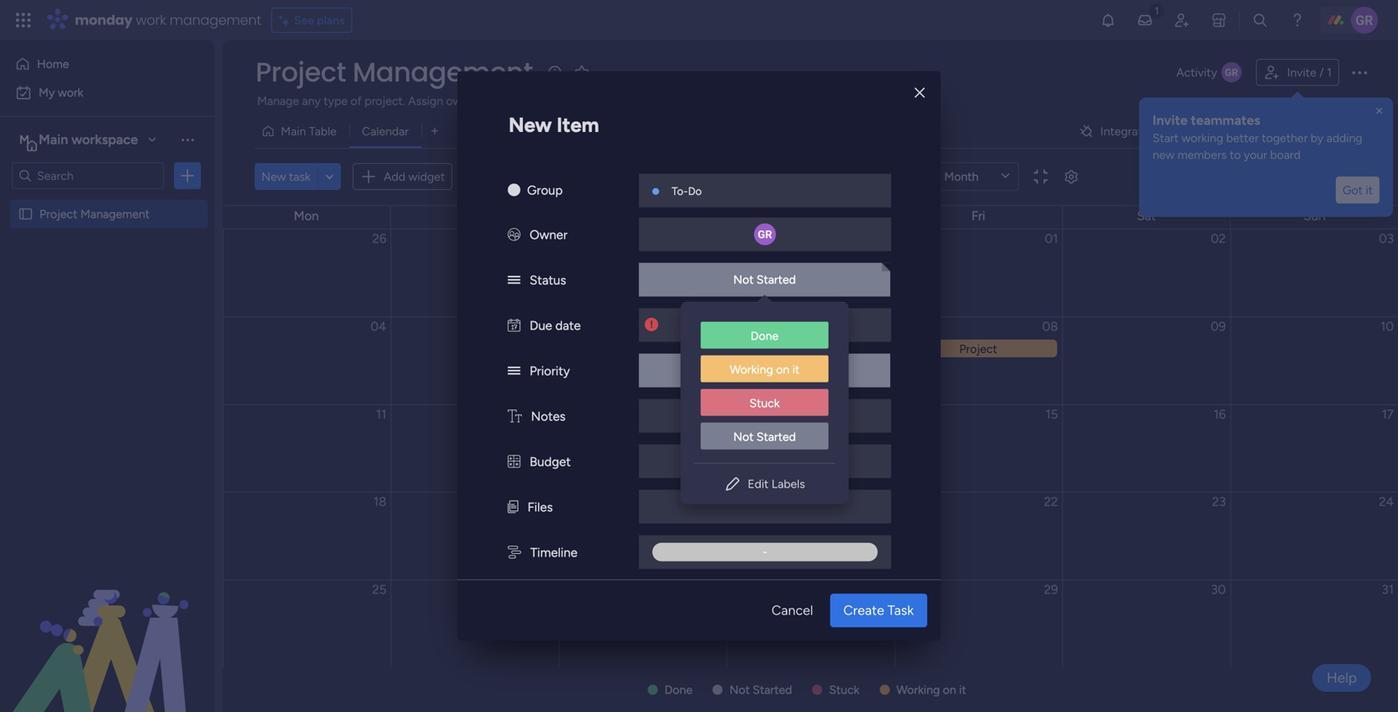 Task type: locate. For each thing, give the bounding box(es) containing it.
stuck inside option
[[750, 396, 780, 411]]

option
[[0, 199, 214, 202]]

list box
[[681, 308, 849, 463]]

1 vertical spatial work
[[58, 85, 83, 100]]

0 vertical spatial stuck
[[750, 396, 780, 411]]

working on it
[[730, 363, 800, 377], [897, 683, 967, 697]]

v2 sun image
[[508, 183, 521, 198]]

due date
[[530, 318, 581, 334]]

0 horizontal spatial list arrow image
[[790, 171, 795, 182]]

keep
[[582, 94, 607, 108]]

invite left /
[[1287, 65, 1317, 79]]

v2 overdue deadline image
[[645, 317, 658, 333]]

new left "task"
[[262, 169, 286, 184]]

1 vertical spatial project management
[[40, 207, 150, 221]]

v2 multiple person column image
[[508, 228, 521, 243]]

0 vertical spatial v2 status image
[[508, 273, 521, 288]]

stuck
[[750, 396, 780, 411], [829, 683, 860, 697]]

1 vertical spatial project
[[40, 207, 77, 221]]

management down search in workspace field
[[80, 207, 150, 221]]

1 horizontal spatial it
[[959, 683, 967, 697]]

0 horizontal spatial on
[[776, 363, 790, 377]]

dapulse timeline column image
[[508, 545, 521, 561]]

project management inside list box
[[40, 207, 150, 221]]

0 vertical spatial new
[[509, 113, 552, 137]]

new inside 'button'
[[262, 169, 286, 184]]

mar 6
[[752, 318, 779, 332]]

add widget button
[[353, 163, 453, 190]]

project
[[256, 53, 346, 91], [40, 207, 77, 221]]

help
[[1327, 669, 1357, 687]]

close image
[[915, 87, 925, 99], [1373, 104, 1387, 118]]

create task button
[[830, 594, 928, 628]]

not inside option
[[733, 430, 754, 444]]

timelines
[[509, 94, 557, 108]]

0 vertical spatial work
[[136, 11, 166, 29]]

0 horizontal spatial it
[[793, 363, 800, 377]]

0 vertical spatial working
[[730, 363, 773, 377]]

main
[[281, 124, 306, 138], [39, 132, 68, 148]]

wed
[[630, 209, 656, 224]]

0 horizontal spatial new
[[262, 169, 286, 184]]

close image for new item
[[915, 87, 925, 99]]

1 horizontal spatial invite
[[1287, 65, 1317, 79]]

filter button
[[619, 163, 698, 190]]

workspace image
[[16, 130, 33, 149]]

working on it option
[[701, 355, 829, 384]]

task
[[888, 603, 914, 619]]

1 vertical spatial management
[[80, 207, 150, 221]]

v2 status image for priority
[[508, 364, 521, 379]]

main table
[[281, 124, 337, 138]]

see plans button
[[271, 8, 352, 33]]

monday
[[75, 11, 132, 29]]

0 horizontal spatial main
[[39, 132, 68, 148]]

0 horizontal spatial work
[[58, 85, 83, 100]]

group
[[527, 183, 563, 198]]

2 horizontal spatial it
[[1366, 183, 1373, 197]]

management
[[353, 53, 533, 91], [80, 207, 150, 221]]

fri
[[972, 209, 986, 224]]

item
[[557, 113, 599, 137]]

0 vertical spatial project management
[[256, 53, 533, 91]]

lottie animation element
[[0, 542, 214, 712]]

1 image
[[1149, 1, 1165, 20]]

0 horizontal spatial working on it
[[730, 363, 800, 377]]

of right type
[[351, 94, 362, 108]]

got
[[1343, 183, 1363, 197]]

show board description image
[[545, 64, 565, 81]]

Project Management field
[[251, 53, 537, 91]]

0 vertical spatial close image
[[915, 87, 925, 99]]

project management list box
[[0, 196, 214, 455]]

widget
[[408, 169, 445, 184]]

1 horizontal spatial working on it
[[897, 683, 967, 697]]

work for my
[[58, 85, 83, 100]]

0 horizontal spatial project management
[[40, 207, 150, 221]]

close image for invite teammates
[[1373, 104, 1387, 118]]

select product image
[[15, 12, 32, 29]]

main table button
[[255, 118, 349, 145]]

not started
[[733, 273, 796, 287], [733, 430, 796, 444], [730, 683, 792, 697]]

thu
[[800, 209, 821, 224]]

0 vertical spatial done
[[751, 329, 779, 343]]

Search field
[[481, 165, 531, 188]]

1 vertical spatial new
[[262, 169, 286, 184]]

it
[[1366, 183, 1373, 197], [793, 363, 800, 377], [959, 683, 967, 697]]

2 vertical spatial not started
[[730, 683, 792, 697]]

1 vertical spatial done
[[665, 683, 693, 697]]

v2 file column image
[[508, 500, 518, 515]]

project right public board image
[[40, 207, 77, 221]]

2 v2 status image from the top
[[508, 364, 521, 379]]

stuck down working on it option
[[750, 396, 780, 411]]

project management up project.
[[256, 53, 533, 91]]

your inside button
[[689, 94, 713, 108]]

invite members image
[[1174, 12, 1191, 29]]

invite inside invite teammates start working better together by adding new members to your board
[[1153, 112, 1188, 128]]

stuck down create in the bottom of the page
[[829, 683, 860, 697]]

sun
[[1304, 209, 1326, 224]]

new task button
[[255, 163, 317, 190]]

1 horizontal spatial work
[[136, 11, 166, 29]]

1 vertical spatial not started
[[733, 430, 796, 444]]

manage any type of project. assign owners, set timelines and keep track of where your project stands.
[[257, 94, 794, 108]]

today button
[[726, 163, 773, 190]]

your right to
[[1244, 148, 1268, 162]]

work
[[136, 11, 166, 29], [58, 85, 83, 100]]

0 vertical spatial it
[[1366, 183, 1373, 197]]

work inside "option"
[[58, 85, 83, 100]]

new for new item
[[509, 113, 552, 137]]

invite up start
[[1153, 112, 1188, 128]]

started down stuck option
[[757, 430, 796, 444]]

new item
[[509, 113, 599, 137]]

of
[[351, 94, 362, 108], [640, 94, 651, 108]]

project management down search in workspace field
[[40, 207, 150, 221]]

my work
[[39, 85, 83, 100]]

manage
[[257, 94, 299, 108]]

main right the workspace icon
[[39, 132, 68, 148]]

1 horizontal spatial list arrow image
[[824, 171, 829, 182]]

0 horizontal spatial working
[[730, 363, 773, 377]]

new down the timelines
[[509, 113, 552, 137]]

1 of from the left
[[351, 94, 362, 108]]

0 vertical spatial your
[[689, 94, 713, 108]]

dapulse date column image
[[508, 318, 521, 334]]

v2 status image
[[508, 273, 521, 288], [508, 364, 521, 379]]

work right my
[[58, 85, 83, 100]]

my work option
[[10, 79, 204, 106]]

where
[[654, 94, 687, 108]]

got it
[[1343, 183, 1373, 197]]

budget
[[530, 455, 571, 470]]

new
[[509, 113, 552, 137], [262, 169, 286, 184]]

arrow down image
[[678, 166, 698, 187]]

1 horizontal spatial working
[[897, 683, 940, 697]]

0 horizontal spatial project
[[40, 207, 77, 221]]

started up 6
[[757, 273, 796, 287]]

1 vertical spatial started
[[757, 430, 796, 444]]

board
[[1270, 148, 1301, 162]]

0 vertical spatial working on it
[[730, 363, 800, 377]]

v2 status image left status
[[508, 273, 521, 288]]

list arrow image right today button
[[790, 171, 795, 182]]

due
[[530, 318, 552, 334]]

1 horizontal spatial done
[[751, 329, 779, 343]]

6
[[773, 318, 779, 332]]

calendar
[[362, 124, 409, 138]]

main inside workspace selection element
[[39, 132, 68, 148]]

1 horizontal spatial project
[[256, 53, 346, 91]]

cancel
[[772, 603, 813, 619]]

2024
[[885, 169, 915, 184]]

0 vertical spatial project
[[256, 53, 346, 91]]

1 vertical spatial your
[[1244, 148, 1268, 162]]

0 horizontal spatial of
[[351, 94, 362, 108]]

1 vertical spatial it
[[793, 363, 800, 377]]

0 vertical spatial on
[[776, 363, 790, 377]]

0 horizontal spatial done
[[665, 683, 693, 697]]

manage any type of project. assign owners, set timelines and keep track of where your project stands. button
[[255, 91, 820, 111]]

table
[[309, 124, 337, 138]]

to-
[[672, 185, 688, 198]]

invite inside button
[[1287, 65, 1317, 79]]

1 horizontal spatial main
[[281, 124, 306, 138]]

new inside dialog
[[509, 113, 552, 137]]

started down cancel button
[[753, 683, 792, 697]]

project up any
[[256, 53, 346, 91]]

of right track
[[640, 94, 651, 108]]

month
[[944, 169, 979, 184]]

activity button
[[1170, 59, 1250, 86]]

main inside main table button
[[281, 124, 306, 138]]

calendar button
[[349, 118, 422, 145]]

home link
[[10, 50, 204, 77]]

mar
[[752, 318, 770, 332]]

0 vertical spatial invite
[[1287, 65, 1317, 79]]

on inside option
[[776, 363, 790, 377]]

to
[[1230, 148, 1241, 162]]

task
[[289, 169, 311, 184]]

0 horizontal spatial close image
[[915, 87, 925, 99]]

1 vertical spatial v2 status image
[[508, 364, 521, 379]]

working down task
[[897, 683, 940, 697]]

cancel button
[[758, 594, 827, 628]]

help button
[[1313, 664, 1371, 692]]

1 horizontal spatial on
[[943, 683, 956, 697]]

your
[[689, 94, 713, 108], [1244, 148, 1268, 162]]

1 horizontal spatial new
[[509, 113, 552, 137]]

list box containing done
[[681, 308, 849, 463]]

stuck option
[[701, 389, 829, 418]]

2 vertical spatial it
[[959, 683, 967, 697]]

1 horizontal spatial stuck
[[829, 683, 860, 697]]

1 horizontal spatial close image
[[1373, 104, 1387, 118]]

1 vertical spatial close image
[[1373, 104, 1387, 118]]

integrate
[[1101, 124, 1149, 138]]

1 v2 status image from the top
[[508, 273, 521, 288]]

your right where
[[689, 94, 713, 108]]

management up assign on the left top of page
[[353, 53, 533, 91]]

1 vertical spatial invite
[[1153, 112, 1188, 128]]

invite teammates heading
[[1153, 111, 1380, 129]]

v2 status image left priority
[[508, 364, 521, 379]]

0 horizontal spatial management
[[80, 207, 150, 221]]

dapulse numbers column image
[[508, 455, 521, 470]]

0 horizontal spatial invite
[[1153, 112, 1188, 128]]

1 vertical spatial on
[[943, 683, 956, 697]]

invite for teammates
[[1153, 112, 1188, 128]]

started
[[757, 273, 796, 287], [757, 430, 796, 444], [753, 683, 792, 697]]

angle down image
[[326, 170, 334, 183]]

0 horizontal spatial stuck
[[750, 396, 780, 411]]

1 horizontal spatial of
[[640, 94, 651, 108]]

0 vertical spatial management
[[353, 53, 533, 91]]

1 vertical spatial not
[[733, 430, 754, 444]]

invite for /
[[1287, 65, 1317, 79]]

working
[[730, 363, 773, 377], [897, 683, 940, 697]]

list arrow image
[[790, 171, 795, 182], [824, 171, 829, 182]]

members
[[1178, 148, 1227, 162]]

notes
[[531, 409, 566, 424]]

1 horizontal spatial your
[[1244, 148, 1268, 162]]

work right monday
[[136, 11, 166, 29]]

timeline
[[530, 545, 578, 561]]

main left table at the left top of the page
[[281, 124, 306, 138]]

see plans
[[294, 13, 345, 27]]

stands.
[[757, 94, 794, 108]]

list arrow image left "march"
[[824, 171, 829, 182]]

Search in workspace field
[[35, 166, 140, 185]]

working up stuck option
[[730, 363, 773, 377]]

main for main table
[[281, 124, 306, 138]]

0 horizontal spatial your
[[689, 94, 713, 108]]



Task type: vqa. For each thing, say whether or not it's contained in the screenshot.
Management to the bottom
yes



Task type: describe. For each thing, give the bounding box(es) containing it.
m
[[19, 132, 29, 147]]

sat
[[1137, 209, 1156, 224]]

any
[[302, 94, 321, 108]]

project.
[[365, 94, 405, 108]]

working inside working on it option
[[730, 363, 773, 377]]

done inside option
[[751, 329, 779, 343]]

work for monday
[[136, 11, 166, 29]]

/
[[1320, 65, 1324, 79]]

and
[[560, 94, 579, 108]]

status
[[530, 273, 566, 288]]

main for main workspace
[[39, 132, 68, 148]]

working on it inside option
[[730, 363, 800, 377]]

management
[[170, 11, 261, 29]]

dapulse text column image
[[508, 409, 522, 424]]

by
[[1311, 131, 1324, 145]]

started inside option
[[757, 430, 796, 444]]

1 vertical spatial working on it
[[897, 683, 967, 697]]

edit
[[748, 477, 769, 491]]

date
[[555, 318, 581, 334]]

priority
[[530, 364, 570, 379]]

1 horizontal spatial management
[[353, 53, 533, 91]]

got it button
[[1336, 177, 1380, 203]]

home
[[37, 57, 69, 71]]

start
[[1153, 131, 1179, 145]]

invite teammates start working better together by adding new members to your board
[[1153, 112, 1363, 162]]

public board image
[[18, 206, 34, 222]]

add
[[384, 169, 405, 184]]

set
[[490, 94, 507, 108]]

monday work management
[[75, 11, 261, 29]]

invite / 1 button
[[1256, 59, 1340, 86]]

add widget
[[384, 169, 445, 184]]

2 vertical spatial started
[[753, 683, 792, 697]]

see
[[294, 13, 314, 27]]

new task
[[262, 169, 311, 184]]

to-do
[[672, 185, 702, 198]]

new item dialog
[[457, 71, 941, 641]]

your inside invite teammates start working better together by adding new members to your board
[[1244, 148, 1268, 162]]

list box inside new item dialog
[[681, 308, 849, 463]]

together
[[1262, 131, 1308, 145]]

2 of from the left
[[640, 94, 651, 108]]

not started inside not started option
[[733, 430, 796, 444]]

better
[[1227, 131, 1259, 145]]

march 2024
[[847, 169, 915, 184]]

1 horizontal spatial project management
[[256, 53, 533, 91]]

track
[[610, 94, 637, 108]]

2 vertical spatial not
[[730, 683, 750, 697]]

done option
[[701, 322, 829, 350]]

adding
[[1327, 131, 1363, 145]]

files
[[528, 500, 553, 515]]

automate
[[1272, 124, 1324, 138]]

1 vertical spatial stuck
[[829, 683, 860, 697]]

notifications image
[[1100, 12, 1117, 29]]

it inside button
[[1366, 183, 1373, 197]]

add view image
[[432, 125, 438, 137]]

0 vertical spatial not
[[733, 273, 754, 287]]

filter
[[646, 169, 672, 184]]

my
[[39, 85, 55, 100]]

project
[[716, 94, 754, 108]]

1 vertical spatial working
[[897, 683, 940, 697]]

create
[[844, 603, 884, 619]]

march
[[847, 169, 882, 184]]

help image
[[1289, 12, 1306, 29]]

teammates
[[1191, 112, 1261, 128]]

add to favorites image
[[573, 63, 590, 80]]

2 list arrow image from the left
[[824, 171, 829, 182]]

create task
[[844, 603, 914, 619]]

collapse board header image
[[1356, 124, 1369, 138]]

mon
[[294, 209, 319, 224]]

assign
[[408, 94, 443, 108]]

do
[[688, 185, 702, 198]]

working
[[1182, 131, 1224, 145]]

monday marketplace image
[[1211, 12, 1228, 29]]

1
[[1327, 65, 1332, 79]]

dapulse addbtn image
[[755, 505, 759, 512]]

lottie animation image
[[0, 542, 214, 712]]

today
[[733, 169, 765, 184]]

search everything image
[[1252, 12, 1269, 29]]

plans
[[317, 13, 345, 27]]

0 vertical spatial started
[[757, 273, 796, 287]]

management inside project management list box
[[80, 207, 150, 221]]

new for new task
[[262, 169, 286, 184]]

greg robinson image
[[1351, 7, 1378, 34]]

it inside option
[[793, 363, 800, 377]]

edit labels button
[[694, 471, 835, 498]]

not started option
[[701, 423, 829, 451]]

no file image
[[757, 497, 772, 517]]

activity
[[1177, 65, 1218, 79]]

automate button
[[1241, 118, 1331, 145]]

home option
[[10, 50, 204, 77]]

owner
[[530, 228, 568, 243]]

v2 status image for status
[[508, 273, 521, 288]]

0 vertical spatial not started
[[733, 273, 796, 287]]

1 list arrow image from the left
[[790, 171, 795, 182]]

owners,
[[446, 94, 487, 108]]

update feed image
[[1137, 12, 1154, 29]]

my work link
[[10, 79, 204, 106]]

new
[[1153, 148, 1175, 162]]

workspace selection element
[[16, 129, 140, 151]]

integrate button
[[1072, 114, 1235, 149]]

invite / 1
[[1287, 65, 1332, 79]]

project inside project management list box
[[40, 207, 77, 221]]

labels
[[772, 477, 805, 491]]

type
[[324, 94, 348, 108]]

main workspace
[[39, 132, 138, 148]]



